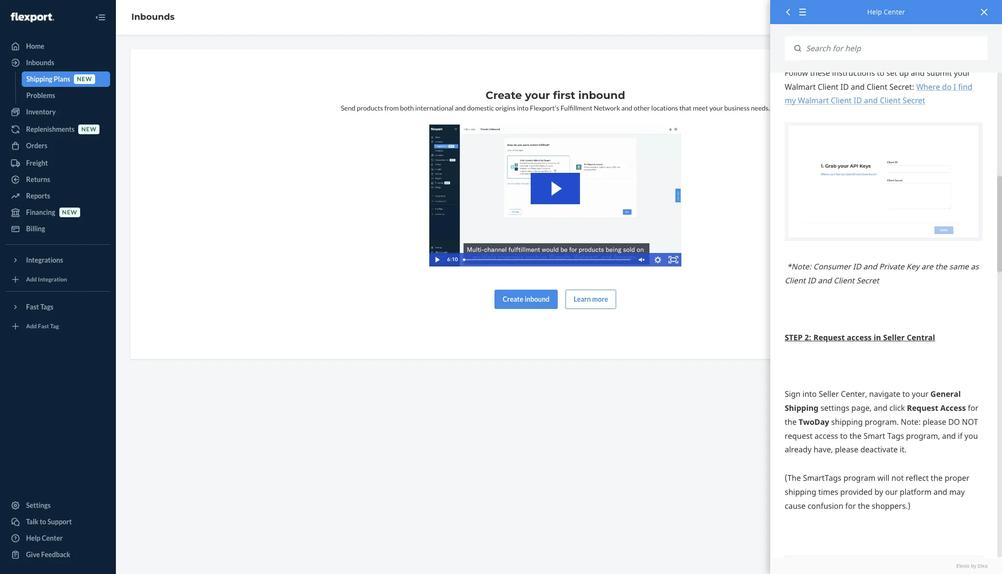 Task type: describe. For each thing, give the bounding box(es) containing it.
elevio by dixa link
[[785, 563, 988, 570]]

0 horizontal spatial center
[[42, 534, 63, 543]]

products
[[357, 104, 383, 112]]

talk
[[26, 518, 38, 526]]

dixa
[[978, 563, 988, 570]]

add integration link
[[6, 272, 110, 287]]

freight link
[[6, 156, 110, 171]]

create for inbound
[[503, 295, 524, 303]]

more
[[592, 295, 608, 303]]

inbound inside create your first inbound send products from both international and domestic origins into flexport's fulfillment network and other locations that meet your business needs.
[[579, 89, 625, 102]]

new for financing
[[62, 209, 77, 216]]

returns
[[26, 175, 50, 184]]

1 vertical spatial fast
[[38, 323, 49, 330]]

create for your
[[486, 89, 522, 102]]

new for shipping plans
[[77, 76, 92, 83]]

talk to support
[[26, 518, 72, 526]]

home link
[[6, 39, 110, 54]]

create your first inbound send products from both international and domestic origins into flexport's fulfillment network and other locations that meet your business needs.
[[341, 89, 770, 112]]

1 vertical spatial inbounds link
[[6, 55, 110, 71]]

integration
[[38, 276, 67, 283]]

add for add fast tag
[[26, 323, 37, 330]]

shipping
[[26, 75, 52, 83]]

reports link
[[6, 188, 110, 204]]

learn more button
[[566, 290, 617, 309]]

to
[[40, 518, 46, 526]]

network
[[594, 104, 620, 112]]

flexport logo image
[[11, 12, 54, 22]]

1 vertical spatial help
[[26, 534, 40, 543]]

freight
[[26, 159, 48, 167]]

domestic
[[467, 104, 494, 112]]

1 and from the left
[[455, 104, 466, 112]]

1 vertical spatial inbounds
[[26, 58, 54, 67]]

problems link
[[22, 88, 110, 103]]

learn
[[574, 295, 591, 303]]

Search search field
[[802, 36, 988, 61]]

2 and from the left
[[622, 104, 633, 112]]

orders link
[[6, 138, 110, 154]]

1 vertical spatial your
[[710, 104, 723, 112]]

shipping plans
[[26, 75, 70, 83]]

create inbound
[[503, 295, 550, 303]]

fast tags
[[26, 303, 54, 311]]

replenishments
[[26, 125, 75, 133]]

feedback
[[41, 551, 70, 559]]

create inbound button
[[495, 290, 558, 309]]

video element
[[430, 125, 682, 267]]

plans
[[54, 75, 70, 83]]

home
[[26, 42, 44, 50]]

learn more
[[574, 295, 608, 303]]

orders
[[26, 142, 47, 150]]

integrations button
[[6, 253, 110, 268]]

problems
[[26, 91, 55, 100]]

give feedback
[[26, 551, 70, 559]]

add integration
[[26, 276, 67, 283]]

0 vertical spatial inbounds
[[131, 12, 175, 22]]

meet
[[693, 104, 708, 112]]

business
[[725, 104, 750, 112]]



Task type: vqa. For each thing, say whether or not it's contained in the screenshot.
new associated with Replenishments
yes



Task type: locate. For each thing, give the bounding box(es) containing it.
0 vertical spatial inbound
[[579, 89, 625, 102]]

your right meet
[[710, 104, 723, 112]]

fast
[[26, 303, 39, 311], [38, 323, 49, 330]]

1 vertical spatial help center
[[26, 534, 63, 543]]

0 vertical spatial help center
[[868, 7, 905, 16]]

0 horizontal spatial inbounds link
[[6, 55, 110, 71]]

1 horizontal spatial and
[[622, 104, 633, 112]]

video thumbnail image
[[430, 125, 682, 267], [430, 125, 682, 267]]

from
[[385, 104, 399, 112]]

0 horizontal spatial inbound
[[525, 295, 550, 303]]

your up flexport's
[[525, 89, 550, 102]]

0 vertical spatial your
[[525, 89, 550, 102]]

both
[[400, 104, 414, 112]]

1 add from the top
[[26, 276, 37, 283]]

inbound inside button
[[525, 295, 550, 303]]

add left integration
[[26, 276, 37, 283]]

financing
[[26, 208, 55, 216]]

fast tags button
[[6, 300, 110, 315]]

and
[[455, 104, 466, 112], [622, 104, 633, 112]]

inbound
[[579, 89, 625, 102], [525, 295, 550, 303]]

create
[[486, 89, 522, 102], [503, 295, 524, 303]]

1 vertical spatial create
[[503, 295, 524, 303]]

international
[[415, 104, 454, 112]]

1 horizontal spatial inbounds link
[[131, 12, 175, 22]]

close navigation image
[[95, 12, 106, 23]]

center up the search search field on the top of the page
[[884, 7, 905, 16]]

other
[[634, 104, 650, 112]]

origins
[[496, 104, 516, 112]]

fast left the tags on the left bottom
[[26, 303, 39, 311]]

create inside button
[[503, 295, 524, 303]]

0 vertical spatial inbounds link
[[131, 12, 175, 22]]

inbounds link
[[131, 12, 175, 22], [6, 55, 110, 71]]

1 horizontal spatial help center
[[868, 7, 905, 16]]

returns link
[[6, 172, 110, 187]]

0 vertical spatial create
[[486, 89, 522, 102]]

0 horizontal spatial inbounds
[[26, 58, 54, 67]]

inventory link
[[6, 104, 110, 120]]

new right plans
[[77, 76, 92, 83]]

inventory
[[26, 108, 56, 116]]

send
[[341, 104, 356, 112]]

0 horizontal spatial your
[[525, 89, 550, 102]]

help up the search search field on the top of the page
[[868, 7, 882, 16]]

1 vertical spatial add
[[26, 323, 37, 330]]

tag
[[50, 323, 59, 330]]

needs.
[[751, 104, 770, 112]]

add
[[26, 276, 37, 283], [26, 323, 37, 330]]

1 horizontal spatial center
[[884, 7, 905, 16]]

your
[[525, 89, 550, 102], [710, 104, 723, 112]]

1 vertical spatial inbound
[[525, 295, 550, 303]]

help center down to
[[26, 534, 63, 543]]

help up give
[[26, 534, 40, 543]]

reports
[[26, 192, 50, 200]]

1 horizontal spatial inbound
[[579, 89, 625, 102]]

by
[[971, 563, 977, 570]]

tags
[[40, 303, 54, 311]]

new up orders link on the left top of the page
[[81, 126, 97, 133]]

1 horizontal spatial help
[[868, 7, 882, 16]]

billing link
[[6, 221, 110, 237]]

inbound left the learn
[[525, 295, 550, 303]]

help center up the search search field on the top of the page
[[868, 7, 905, 16]]

elevio
[[957, 563, 970, 570]]

into
[[517, 104, 529, 112]]

create inside create your first inbound send products from both international and domestic origins into flexport's fulfillment network and other locations that meet your business needs.
[[486, 89, 522, 102]]

new for replenishments
[[81, 126, 97, 133]]

center
[[884, 7, 905, 16], [42, 534, 63, 543]]

0 horizontal spatial and
[[455, 104, 466, 112]]

0 vertical spatial add
[[26, 276, 37, 283]]

0 vertical spatial center
[[884, 7, 905, 16]]

add fast tag
[[26, 323, 59, 330]]

center down talk to support
[[42, 534, 63, 543]]

1 horizontal spatial your
[[710, 104, 723, 112]]

integrations
[[26, 256, 63, 264]]

billing
[[26, 225, 45, 233]]

inbound up network
[[579, 89, 625, 102]]

2 vertical spatial new
[[62, 209, 77, 216]]

and left domestic
[[455, 104, 466, 112]]

1 vertical spatial new
[[81, 126, 97, 133]]

first
[[553, 89, 576, 102]]

locations
[[652, 104, 678, 112]]

new
[[77, 76, 92, 83], [81, 126, 97, 133], [62, 209, 77, 216]]

0 vertical spatial new
[[77, 76, 92, 83]]

help center
[[868, 7, 905, 16], [26, 534, 63, 543]]

fast inside dropdown button
[[26, 303, 39, 311]]

help center link
[[6, 531, 110, 546]]

inbounds
[[131, 12, 175, 22], [26, 58, 54, 67]]

1 vertical spatial center
[[42, 534, 63, 543]]

help
[[868, 7, 882, 16], [26, 534, 40, 543]]

and left other
[[622, 104, 633, 112]]

add inside add integration link
[[26, 276, 37, 283]]

flexport's
[[530, 104, 560, 112]]

that
[[680, 104, 692, 112]]

give feedback button
[[6, 547, 110, 563]]

0 vertical spatial fast
[[26, 303, 39, 311]]

add fast tag link
[[6, 319, 110, 334]]

fulfillment
[[561, 104, 593, 112]]

talk to support button
[[6, 515, 110, 530]]

settings link
[[6, 498, 110, 514]]

settings
[[26, 502, 51, 510]]

add down fast tags
[[26, 323, 37, 330]]

elevio by dixa
[[957, 563, 988, 570]]

give
[[26, 551, 40, 559]]

0 horizontal spatial help center
[[26, 534, 63, 543]]

help center inside help center link
[[26, 534, 63, 543]]

add for add integration
[[26, 276, 37, 283]]

1 horizontal spatial inbounds
[[131, 12, 175, 22]]

fast left tag
[[38, 323, 49, 330]]

0 horizontal spatial help
[[26, 534, 40, 543]]

new down reports link
[[62, 209, 77, 216]]

add inside the add fast tag link
[[26, 323, 37, 330]]

2 add from the top
[[26, 323, 37, 330]]

support
[[47, 518, 72, 526]]

0 vertical spatial help
[[868, 7, 882, 16]]



